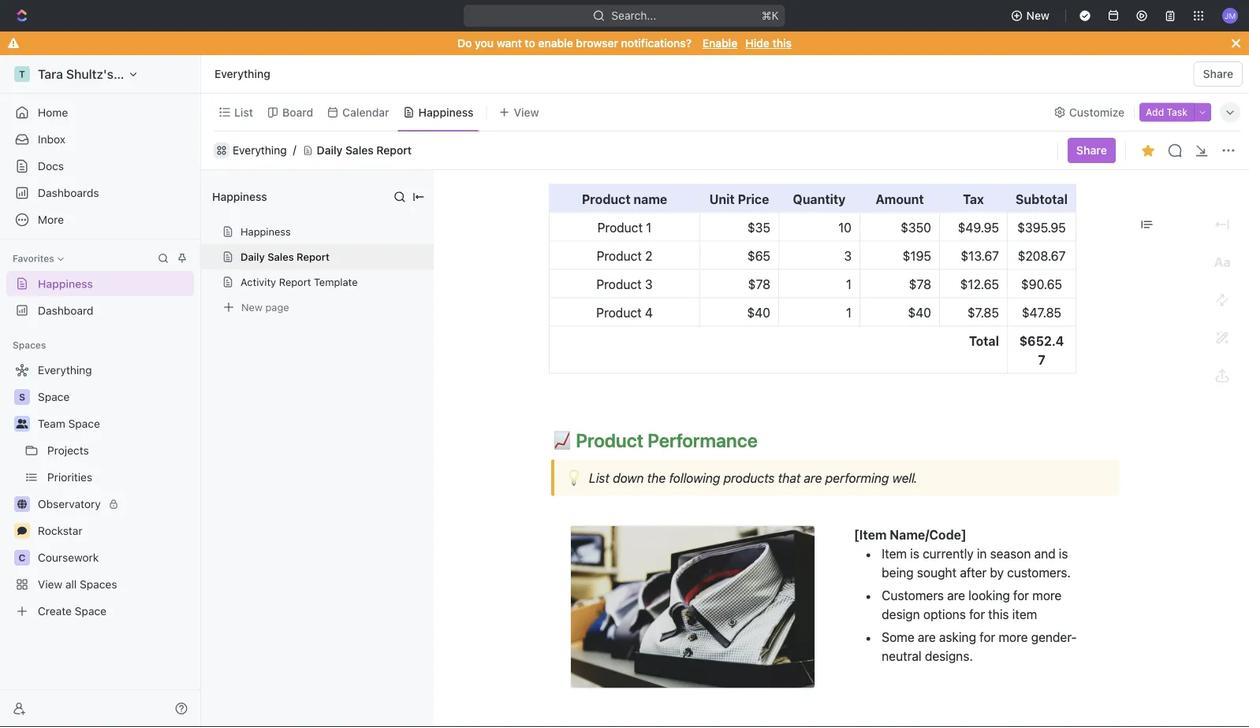 Task type: vqa. For each thing, say whether or not it's contained in the screenshot.
'C'
yes



Task type: locate. For each thing, give the bounding box(es) containing it.
subtotal
[[1016, 192, 1068, 207]]

2 vertical spatial are
[[918, 630, 936, 645]]

space inside create space link
[[75, 605, 106, 618]]

and
[[1034, 547, 1056, 562]]

new
[[1026, 9, 1050, 22], [241, 302, 263, 313]]

$40 down $195
[[908, 305, 931, 320]]

tara shultz's workspace
[[38, 67, 182, 82]]

happiness
[[418, 106, 474, 119], [212, 190, 267, 203], [241, 226, 291, 238], [38, 278, 93, 291]]

priorities
[[47, 471, 92, 484]]

1 horizontal spatial new
[[1026, 9, 1050, 22]]

list inside the list link
[[234, 106, 253, 119]]

spaces down dashboard
[[13, 340, 46, 351]]

everything link
[[211, 65, 274, 84], [233, 144, 287, 157], [6, 358, 191, 383]]

3 up 4
[[645, 277, 653, 292]]

item
[[1012, 607, 1037, 622]]

some
[[882, 630, 914, 645]]

list left board link
[[234, 106, 253, 119]]

report up page
[[279, 276, 311, 288]]

more button
[[6, 207, 194, 233]]

2 vertical spatial 1
[[846, 305, 852, 320]]

1 horizontal spatial more
[[1032, 588, 1062, 603]]

everything inside "sidebar" navigation
[[38, 364, 92, 377]]

2 vertical spatial space
[[75, 605, 106, 618]]

space
[[38, 391, 70, 404], [68, 418, 100, 431], [75, 605, 106, 618]]

product up product 3
[[597, 248, 642, 263]]

space for create
[[75, 605, 106, 618]]

docs link
[[6, 154, 194, 179]]

s
[[19, 392, 25, 403]]

0 vertical spatial happiness link
[[415, 101, 474, 123]]

for up the item
[[1013, 588, 1029, 603]]

1 vertical spatial 3
[[645, 277, 653, 292]]

more down 'customers.'
[[1032, 588, 1062, 603]]

view button
[[493, 94, 545, 131]]

1 horizontal spatial 3
[[844, 248, 852, 263]]

[item
[[854, 528, 887, 543]]

everything link up the space link
[[6, 358, 191, 383]]

share down jm dropdown button
[[1203, 67, 1233, 80]]

daily down calendar link
[[317, 144, 343, 157]]

new for new
[[1026, 9, 1050, 22]]

task
[[1167, 107, 1188, 118]]

2 is from the left
[[1059, 547, 1068, 562]]

0 horizontal spatial view
[[38, 578, 62, 591]]

0 horizontal spatial $78
[[748, 277, 770, 292]]

are
[[804, 471, 822, 486], [947, 588, 965, 603], [918, 630, 936, 645]]

3 down 10
[[844, 248, 852, 263]]

report up "activity report template"
[[297, 251, 330, 263]]

sales up "activity report template"
[[267, 251, 294, 263]]

$652.4
[[1019, 334, 1064, 349]]

0 vertical spatial space
[[38, 391, 70, 404]]

0 horizontal spatial list
[[234, 106, 253, 119]]

are right some
[[918, 630, 936, 645]]

dashboard
[[38, 304, 93, 317]]

1 vertical spatial sales
[[267, 251, 294, 263]]

view inside "link"
[[38, 578, 62, 591]]

1 horizontal spatial daily
[[317, 144, 343, 157]]

space up team
[[38, 391, 70, 404]]

1 vertical spatial more
[[999, 630, 1028, 645]]

0 vertical spatial this
[[772, 37, 792, 50]]

product for product name
[[582, 192, 631, 207]]

1 vertical spatial for
[[969, 607, 985, 622]]

dashboards link
[[6, 181, 194, 206]]

do
[[457, 37, 472, 50]]

options
[[923, 607, 966, 622]]

0 horizontal spatial happiness link
[[6, 271, 194, 297]]

0 horizontal spatial is
[[910, 547, 919, 562]]

$78 down $195
[[909, 277, 931, 292]]

jm button
[[1218, 3, 1243, 28]]

0 vertical spatial list
[[234, 106, 253, 119]]

⌘k
[[762, 9, 779, 22]]

is right item
[[910, 547, 919, 562]]

for right "asking"
[[980, 630, 995, 645]]

product up down
[[576, 429, 644, 452]]

0 vertical spatial everything link
[[211, 65, 274, 84]]

customers.
[[1007, 566, 1071, 580]]

1 horizontal spatial $78
[[909, 277, 931, 292]]

product up product 1
[[582, 192, 631, 207]]

2 $78 from the left
[[909, 277, 931, 292]]

0 vertical spatial sales
[[345, 144, 374, 157]]

add task
[[1146, 107, 1188, 118]]

everything up the list link
[[214, 67, 270, 80]]

0 horizontal spatial 3
[[645, 277, 653, 292]]

1 vertical spatial spaces
[[80, 578, 117, 591]]

product 2
[[597, 248, 653, 263]]

tree
[[6, 358, 194, 625]]

0 vertical spatial new
[[1026, 9, 1050, 22]]

0 horizontal spatial more
[[999, 630, 1028, 645]]

you
[[475, 37, 494, 50]]

home link
[[6, 100, 194, 125]]

1 is from the left
[[910, 547, 919, 562]]

0 horizontal spatial spaces
[[13, 340, 46, 351]]

name
[[634, 192, 667, 207]]

inbox
[[38, 133, 65, 146]]

1 vertical spatial this
[[988, 607, 1009, 622]]

user group image
[[16, 420, 28, 429]]

everything link down the list link
[[233, 144, 287, 157]]

0 horizontal spatial are
[[804, 471, 822, 486]]

1 vertical spatial view
[[38, 578, 62, 591]]

everything down the list link
[[233, 144, 287, 157]]

are right "that" on the right
[[804, 471, 822, 486]]

view left all
[[38, 578, 62, 591]]

2 vertical spatial everything
[[38, 364, 92, 377]]

list right 💡
[[589, 471, 609, 486]]

asking
[[939, 630, 976, 645]]

everything for the "everything" link to the bottom
[[38, 364, 92, 377]]

0 vertical spatial share
[[1203, 67, 1233, 80]]

daily
[[317, 144, 343, 157], [241, 251, 265, 263]]

sales down calendar link
[[345, 144, 374, 157]]

list
[[234, 106, 253, 119], [589, 471, 609, 486]]

by
[[990, 566, 1004, 580]]

docs
[[38, 160, 64, 173]]

activity report template
[[241, 276, 358, 288]]

2 vertical spatial for
[[980, 630, 995, 645]]

favorites button
[[6, 249, 70, 268]]

dropdown menu image
[[1140, 218, 1154, 232]]

share inside share button
[[1203, 67, 1233, 80]]

product
[[582, 192, 631, 207], [597, 220, 643, 235], [597, 248, 642, 263], [596, 277, 642, 292], [596, 305, 642, 320], [576, 429, 644, 452]]

for
[[1013, 588, 1029, 603], [969, 607, 985, 622], [980, 630, 995, 645]]

customize
[[1069, 106, 1125, 119]]

1 horizontal spatial view
[[514, 106, 539, 119]]

1 horizontal spatial share
[[1203, 67, 1233, 80]]

more down the item
[[999, 630, 1028, 645]]

sidebar navigation
[[0, 55, 204, 728]]

tara
[[38, 67, 63, 82]]

everything up team space in the left of the page
[[38, 364, 92, 377]]

$65
[[747, 248, 770, 263]]

1 vertical spatial space
[[68, 418, 100, 431]]

currently
[[923, 547, 974, 562]]

1 vertical spatial everything
[[233, 144, 287, 157]]

add task button
[[1140, 103, 1194, 122]]

unit price
[[709, 192, 769, 207]]

📈 product performance
[[553, 429, 758, 452]]

customers
[[882, 588, 944, 603]]

$12.65
[[960, 277, 999, 292]]

daily up 'activity'
[[241, 251, 265, 263]]

do you want to enable browser notifications? enable hide this
[[457, 37, 792, 50]]

comment image
[[17, 527, 27, 536]]

1 vertical spatial 1
[[846, 277, 852, 292]]

tree inside "sidebar" navigation
[[6, 358, 194, 625]]

1 horizontal spatial $40
[[908, 305, 931, 320]]

product down product 3
[[596, 305, 642, 320]]

1 horizontal spatial is
[[1059, 547, 1068, 562]]

this down looking
[[988, 607, 1009, 622]]

0 horizontal spatial share
[[1076, 144, 1107, 157]]

0 vertical spatial 3
[[844, 248, 852, 263]]

$13.67
[[961, 248, 999, 263]]

product up product 4
[[596, 277, 642, 292]]

view down to
[[514, 106, 539, 119]]

sought
[[917, 566, 957, 580]]

happiness link down do
[[415, 101, 474, 123]]

spaces up create space link
[[80, 578, 117, 591]]

report down 'calendar'
[[376, 144, 412, 157]]

hide
[[745, 37, 770, 50]]

1 vertical spatial happiness link
[[6, 271, 194, 297]]

1 horizontal spatial spaces
[[80, 578, 117, 591]]

$35
[[748, 220, 770, 235]]

1 horizontal spatial happiness link
[[415, 101, 474, 123]]

0 horizontal spatial $40
[[747, 305, 770, 320]]

1 vertical spatial new
[[241, 302, 263, 313]]

shultz's
[[66, 67, 114, 82]]

0 vertical spatial everything
[[214, 67, 270, 80]]

2 vertical spatial everything link
[[6, 358, 191, 383]]

1 horizontal spatial this
[[988, 607, 1009, 622]]

view inside button
[[514, 106, 539, 119]]

0 horizontal spatial new
[[241, 302, 263, 313]]

space link
[[38, 385, 191, 410]]

season
[[990, 547, 1031, 562]]

2
[[645, 248, 653, 263]]

1
[[646, 220, 652, 235], [846, 277, 852, 292], [846, 305, 852, 320]]

1 horizontal spatial list
[[589, 471, 609, 486]]

notifications?
[[621, 37, 692, 50]]

daily sales report up "activity report template"
[[241, 251, 330, 263]]

happiness link
[[415, 101, 474, 123], [6, 271, 194, 297]]

workspace
[[117, 67, 182, 82]]

this right hide
[[772, 37, 792, 50]]

1 vertical spatial everything link
[[233, 144, 287, 157]]

3
[[844, 248, 852, 263], [645, 277, 653, 292]]

happiness link up dashboard link at the top
[[6, 271, 194, 297]]

space inside team space link
[[68, 418, 100, 431]]

space up "projects"
[[68, 418, 100, 431]]

coursework link
[[38, 546, 191, 571]]

1 horizontal spatial are
[[918, 630, 936, 645]]

1 horizontal spatial sales
[[345, 144, 374, 157]]

are up options
[[947, 588, 965, 603]]

daily sales report down calendar link
[[317, 144, 412, 157]]

$78 down $65
[[748, 277, 770, 292]]

7
[[1038, 353, 1045, 368]]

0 vertical spatial view
[[514, 106, 539, 119]]

page
[[265, 302, 289, 313]]

product down product name
[[597, 220, 643, 235]]

$40 down $65
[[747, 305, 770, 320]]

for down looking
[[969, 607, 985, 622]]

everything link up the list link
[[211, 65, 274, 84]]

1 vertical spatial daily
[[241, 251, 265, 263]]

new inside button
[[1026, 9, 1050, 22]]

space down view all spaces "link"
[[75, 605, 106, 618]]

share down customize button
[[1076, 144, 1107, 157]]

name/code]
[[890, 528, 966, 543]]

$47.85
[[1022, 305, 1062, 320]]

1 vertical spatial list
[[589, 471, 609, 486]]

2 horizontal spatial are
[[947, 588, 965, 603]]

share
[[1203, 67, 1233, 80], [1076, 144, 1107, 157]]

report
[[376, 144, 412, 157], [297, 251, 330, 263], [279, 276, 311, 288]]

is right and
[[1059, 547, 1068, 562]]

tree containing everything
[[6, 358, 194, 625]]

gender-
[[1031, 630, 1077, 645]]



Task type: describe. For each thing, give the bounding box(es) containing it.
happiness inside "sidebar" navigation
[[38, 278, 93, 291]]

list for list down the following products that are performing well.
[[589, 471, 609, 486]]

$350
[[901, 220, 931, 235]]

view for view
[[514, 106, 539, 119]]

projects
[[47, 444, 89, 457]]

dashboard link
[[6, 298, 194, 323]]

list down the following products that are performing well.
[[589, 471, 918, 486]]

want
[[497, 37, 522, 50]]

📈
[[553, 429, 572, 452]]

0 horizontal spatial this
[[772, 37, 792, 50]]

following
[[669, 471, 720, 486]]

performing
[[825, 471, 889, 486]]

product for product 1
[[597, 220, 643, 235]]

0 vertical spatial daily sales report
[[317, 144, 412, 157]]

0 vertical spatial are
[[804, 471, 822, 486]]

new for new page
[[241, 302, 263, 313]]

performance
[[648, 429, 758, 452]]

$49.95
[[958, 220, 999, 235]]

1 for $40
[[846, 305, 852, 320]]

globe image
[[17, 500, 27, 509]]

neutral
[[882, 649, 922, 664]]

product for product 3
[[596, 277, 642, 292]]

0 vertical spatial spaces
[[13, 340, 46, 351]]

observatory
[[38, 498, 101, 511]]

view all spaces link
[[6, 573, 191, 598]]

spaces inside view all spaces "link"
[[80, 578, 117, 591]]

calendar
[[342, 106, 389, 119]]

2 $40 from the left
[[908, 305, 931, 320]]

view all spaces
[[38, 578, 117, 591]]

the
[[647, 471, 666, 486]]

list link
[[231, 101, 253, 123]]

after
[[960, 566, 987, 580]]

💡
[[565, 470, 580, 487]]

unit
[[709, 192, 735, 207]]

observatory link
[[38, 492, 191, 517]]

this inside [item name/code] item is currently in season and is being sought after by customers. customers are looking for more design options for this item some are asking for more gender- neutral designs.
[[988, 607, 1009, 622]]

4
[[645, 305, 653, 320]]

space inside the space link
[[38, 391, 70, 404]]

0 vertical spatial more
[[1032, 588, 1062, 603]]

view for view all spaces
[[38, 578, 62, 591]]

quantity
[[793, 192, 846, 207]]

$652.4 7
[[1019, 334, 1064, 368]]

space for team
[[68, 418, 100, 431]]

search...
[[612, 9, 656, 22]]

everything for the top the "everything" link
[[214, 67, 270, 80]]

template
[[314, 276, 358, 288]]

list for list
[[234, 106, 253, 119]]

create space
[[38, 605, 106, 618]]

everything for middle the "everything" link
[[233, 144, 287, 157]]

designs.
[[925, 649, 973, 664]]

0 horizontal spatial daily
[[241, 251, 265, 263]]

product for product 4
[[596, 305, 642, 320]]

board link
[[279, 101, 313, 123]]

$208.67
[[1018, 248, 1066, 263]]

more
[[38, 213, 64, 226]]

1 vertical spatial are
[[947, 588, 965, 603]]

1 for $78
[[846, 277, 852, 292]]

team space
[[38, 418, 100, 431]]

1 vertical spatial report
[[297, 251, 330, 263]]

enable
[[702, 37, 738, 50]]

team
[[38, 418, 65, 431]]

coursework, , element
[[14, 550, 30, 566]]

customize button
[[1049, 101, 1129, 123]]

0 vertical spatial daily
[[317, 144, 343, 157]]

1 vertical spatial daily sales report
[[241, 251, 330, 263]]

rockstar
[[38, 525, 82, 538]]

2 vertical spatial report
[[279, 276, 311, 288]]

projects link
[[47, 438, 191, 464]]

product name
[[582, 192, 667, 207]]

view button
[[493, 101, 545, 123]]

amount
[[876, 192, 924, 207]]

that
[[778, 471, 801, 486]]

0 vertical spatial for
[[1013, 588, 1029, 603]]

rockstar link
[[38, 519, 191, 544]]

to
[[525, 37, 535, 50]]

0 vertical spatial report
[[376, 144, 412, 157]]

calendar link
[[339, 101, 389, 123]]

price
[[738, 192, 769, 207]]

tax
[[963, 192, 984, 207]]

$7.85
[[967, 305, 999, 320]]

products
[[724, 471, 775, 486]]

board
[[282, 106, 313, 119]]

create
[[38, 605, 72, 618]]

inbox link
[[6, 127, 194, 152]]

favorites
[[13, 253, 54, 264]]

0 horizontal spatial sales
[[267, 251, 294, 263]]

home
[[38, 106, 68, 119]]

new button
[[1004, 3, 1059, 28]]

down
[[613, 471, 644, 486]]

new page
[[241, 302, 289, 313]]

priorities link
[[47, 465, 191, 491]]

1 vertical spatial share
[[1076, 144, 1107, 157]]

coursework
[[38, 552, 99, 565]]

enable
[[538, 37, 573, 50]]

well.
[[892, 471, 918, 486]]

1 $78 from the left
[[748, 277, 770, 292]]

share button
[[1194, 62, 1243, 87]]

jm
[[1225, 11, 1236, 20]]

0 vertical spatial 1
[[646, 220, 652, 235]]

[item name/code] item is currently in season and is being sought after by customers. customers are looking for more design options for this item some are asking for more gender- neutral designs.
[[854, 528, 1077, 664]]

looking
[[969, 588, 1010, 603]]

1 $40 from the left
[[747, 305, 770, 320]]

all
[[65, 578, 77, 591]]

design
[[882, 607, 920, 622]]

space, , element
[[14, 390, 30, 405]]

tara shultz's workspace, , element
[[14, 66, 30, 82]]

product for product 2
[[597, 248, 642, 263]]



